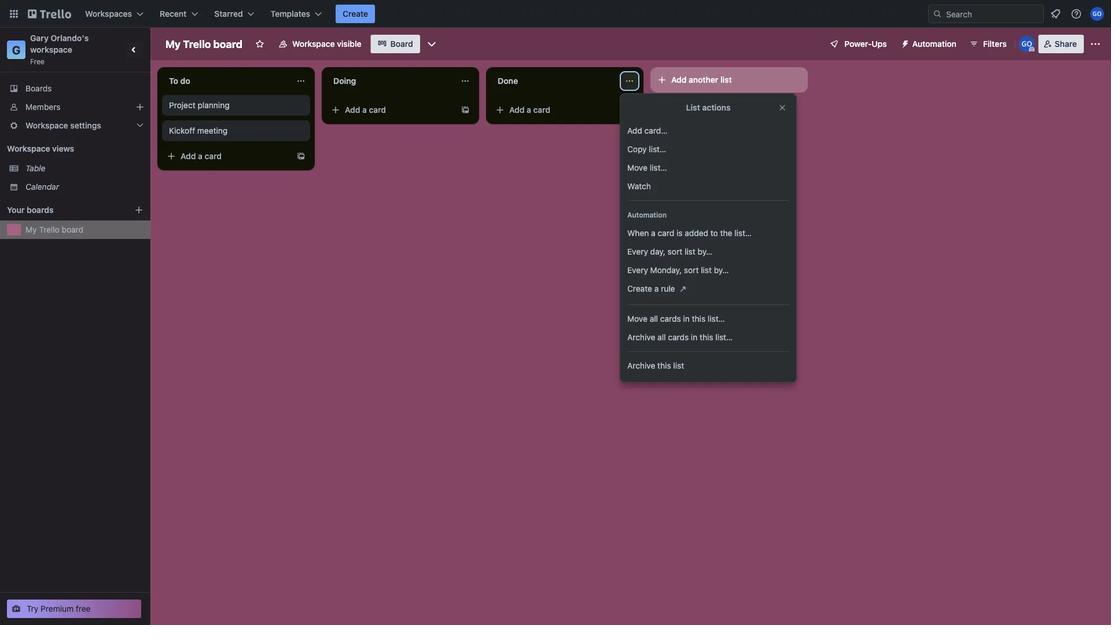 Task type: vqa. For each thing, say whether or not it's contained in the screenshot.
the rightmost Add a card button
yes



Task type: describe. For each thing, give the bounding box(es) containing it.
move list… link
[[621, 159, 797, 177]]

card for to do
[[205, 151, 222, 161]]

add board image
[[134, 206, 144, 215]]

power-ups
[[845, 39, 887, 49]]

To do text field
[[162, 72, 289, 90]]

Done text field
[[491, 72, 618, 90]]

create a rule
[[628, 284, 675, 294]]

recent button
[[153, 5, 205, 23]]

a for doing
[[362, 105, 367, 115]]

when
[[628, 228, 649, 238]]

open information menu image
[[1071, 8, 1083, 20]]

free
[[76, 604, 91, 614]]

templates
[[271, 9, 310, 19]]

g link
[[7, 41, 25, 59]]

rule
[[661, 284, 675, 294]]

done
[[498, 76, 518, 86]]

my trello board inside text box
[[166, 38, 243, 50]]

meeting
[[197, 126, 228, 135]]

members
[[25, 102, 60, 112]]

this member is an admin of this board. image
[[1030, 47, 1035, 52]]

your boards
[[7, 205, 54, 215]]

filters
[[983, 39, 1007, 49]]

create a rule link
[[621, 280, 797, 300]]

every monday, sort list by…
[[628, 265, 729, 275]]

gary orlando's workspace free
[[30, 33, 91, 65]]

card…
[[645, 126, 668, 135]]

add a card button for doing
[[327, 101, 456, 119]]

archive for archive this list
[[628, 361, 656, 371]]

customize views image
[[426, 38, 438, 50]]

add inside add another list button
[[672, 75, 687, 85]]

archive for archive all cards in this list…
[[628, 333, 656, 342]]

every for every monday, sort list by…
[[628, 265, 648, 275]]

to
[[711, 228, 718, 238]]

switch to… image
[[8, 8, 20, 20]]

when a card is added to the list…
[[628, 228, 752, 238]]

starred
[[214, 9, 243, 19]]

do
[[180, 76, 190, 86]]

0 vertical spatial gary orlando (garyorlando) image
[[1091, 7, 1105, 21]]

this for archive all cards in this list…
[[700, 333, 714, 342]]

a for to do
[[198, 151, 203, 161]]

archive all cards in this list… link
[[621, 328, 797, 347]]

automation button
[[897, 35, 964, 53]]

your
[[7, 205, 25, 215]]

list inside button
[[721, 75, 732, 85]]

list down archive all cards in this list…
[[674, 361, 684, 371]]

0 horizontal spatial my trello board
[[25, 225, 83, 234]]

workspace for workspace views
[[7, 144, 50, 153]]

planning
[[198, 100, 230, 110]]

add a card button for done
[[491, 101, 621, 119]]

add a card for done
[[509, 105, 551, 115]]

every day, sort list by… link
[[621, 243, 797, 261]]

star or unstar board image
[[255, 39, 265, 49]]

share
[[1055, 39, 1077, 49]]

watch
[[628, 181, 651, 191]]

try premium free button
[[7, 600, 141, 618]]

sort for monday,
[[684, 265, 699, 275]]

add for done
[[509, 105, 525, 115]]

table link
[[25, 163, 144, 174]]

list down when a card is added to the list…
[[685, 247, 696, 256]]

filters button
[[966, 35, 1011, 53]]

1 vertical spatial my
[[25, 225, 37, 234]]

create from template… image for done
[[625, 105, 635, 115]]

list actions
[[686, 103, 731, 112]]

archive this list
[[628, 361, 684, 371]]

primary element
[[0, 0, 1112, 28]]

0 horizontal spatial gary orlando (garyorlando) image
[[1019, 36, 1036, 52]]

move for move all cards in this list…
[[628, 314, 648, 324]]

archive all cards in this list…
[[628, 333, 733, 342]]

project planning
[[169, 100, 230, 110]]

copy list… link
[[621, 140, 797, 159]]

list… up archive all cards in this list… "link" at the bottom right
[[708, 314, 725, 324]]

workspace settings button
[[0, 116, 151, 135]]

when a card is added to the list… link
[[621, 224, 797, 243]]

Search field
[[943, 5, 1044, 23]]

a left rule
[[655, 284, 659, 294]]

add for to do
[[181, 151, 196, 161]]

create button
[[336, 5, 375, 23]]

recent
[[160, 9, 187, 19]]

in for move all cards in this list…
[[683, 314, 690, 324]]

workspace visible button
[[272, 35, 369, 53]]

list… right "the"
[[735, 228, 752, 238]]

move all cards in this list… link
[[621, 310, 797, 328]]

add another list button
[[651, 67, 808, 93]]

day,
[[651, 247, 666, 256]]

project planning link
[[169, 100, 303, 111]]

calendar
[[25, 182, 59, 192]]

gary orlando's workspace link
[[30, 33, 91, 54]]

by… for every day, sort list by…
[[698, 247, 713, 256]]

trello inside text box
[[183, 38, 211, 50]]

workspaces button
[[78, 5, 151, 23]]

starred button
[[207, 5, 262, 23]]

board link
[[371, 35, 420, 53]]

show menu image
[[1090, 38, 1102, 50]]

workspace for workspace visible
[[292, 39, 335, 49]]

move all cards in this list…
[[628, 314, 725, 324]]

every monday, sort list by… link
[[621, 261, 797, 280]]

add a card button for to do
[[162, 147, 292, 166]]

calendar link
[[25, 181, 144, 193]]

is
[[677, 228, 683, 238]]

create for create a rule
[[628, 284, 652, 294]]

try
[[27, 604, 38, 614]]

cards for move
[[660, 314, 681, 324]]

visible
[[337, 39, 362, 49]]

card left is
[[658, 228, 675, 238]]

g
[[12, 43, 20, 56]]

my trello board link
[[25, 224, 144, 236]]

templates button
[[264, 5, 329, 23]]

add a card for doing
[[345, 105, 386, 115]]



Task type: locate. For each thing, give the bounding box(es) containing it.
search image
[[933, 9, 943, 19]]

add
[[672, 75, 687, 85], [345, 105, 360, 115], [509, 105, 525, 115], [628, 126, 642, 135], [181, 151, 196, 161]]

2 archive from the top
[[628, 361, 656, 371]]

0 vertical spatial create
[[343, 9, 368, 19]]

1 horizontal spatial automation
[[913, 39, 957, 49]]

add a card button down done text field
[[491, 101, 621, 119]]

sort right day,
[[668, 247, 683, 256]]

move list…
[[628, 163, 667, 173]]

automation up when
[[628, 211, 667, 219]]

archive down archive all cards in this list…
[[628, 361, 656, 371]]

table
[[25, 164, 45, 173]]

create
[[343, 9, 368, 19], [628, 284, 652, 294]]

board inside my trello board text box
[[213, 38, 243, 50]]

a for done
[[527, 105, 531, 115]]

kickoff
[[169, 126, 195, 135]]

list… down "copy list…"
[[650, 163, 667, 173]]

add another list
[[672, 75, 732, 85]]

this inside "link"
[[700, 333, 714, 342]]

try premium free
[[27, 604, 91, 614]]

0 vertical spatial my trello board
[[166, 38, 243, 50]]

my trello board down "your boards with 1 items" element
[[25, 225, 83, 234]]

my inside text box
[[166, 38, 181, 50]]

1 vertical spatial all
[[658, 333, 666, 342]]

create from template… image for doing
[[461, 105, 470, 115]]

0 vertical spatial archive
[[628, 333, 656, 342]]

doing
[[333, 76, 356, 86]]

add for doing
[[345, 105, 360, 115]]

add a card down doing
[[345, 105, 386, 115]]

share button
[[1039, 35, 1084, 53]]

card for done
[[534, 105, 551, 115]]

0 horizontal spatial create
[[343, 9, 368, 19]]

list inside 'link'
[[701, 265, 712, 275]]

my down recent
[[166, 38, 181, 50]]

0 vertical spatial every
[[628, 247, 648, 256]]

all down create a rule
[[650, 314, 658, 324]]

0 vertical spatial my
[[166, 38, 181, 50]]

this down 'move all cards in this list…' link
[[700, 333, 714, 342]]

0 vertical spatial this
[[692, 314, 706, 324]]

1 vertical spatial move
[[628, 314, 648, 324]]

list right "another"
[[721, 75, 732, 85]]

sort inside every day, sort list by… link
[[668, 247, 683, 256]]

power-ups button
[[822, 35, 894, 53]]

a
[[362, 105, 367, 115], [527, 105, 531, 115], [198, 151, 203, 161], [651, 228, 656, 238], [655, 284, 659, 294]]

create inside button
[[343, 9, 368, 19]]

1 vertical spatial cards
[[668, 333, 689, 342]]

every inside 'link'
[[628, 265, 648, 275]]

0 vertical spatial sort
[[668, 247, 683, 256]]

1 vertical spatial trello
[[39, 225, 59, 234]]

every day, sort list by…
[[628, 247, 713, 256]]

actions
[[703, 103, 731, 112]]

1 move from the top
[[628, 163, 648, 173]]

1 vertical spatial gary orlando (garyorlando) image
[[1019, 36, 1036, 52]]

0 horizontal spatial board
[[62, 225, 83, 234]]

0 vertical spatial by…
[[698, 247, 713, 256]]

add down kickoff
[[181, 151, 196, 161]]

this down archive all cards in this list…
[[658, 361, 671, 371]]

add a card button down kickoff meeting link
[[162, 147, 292, 166]]

move for move list…
[[628, 163, 648, 173]]

add a card
[[345, 105, 386, 115], [509, 105, 551, 115], [181, 151, 222, 161]]

every up create a rule
[[628, 265, 648, 275]]

in
[[683, 314, 690, 324], [691, 333, 698, 342]]

add a card down kickoff meeting
[[181, 151, 222, 161]]

1 vertical spatial every
[[628, 265, 648, 275]]

0 horizontal spatial sort
[[668, 247, 683, 256]]

by… for every monday, sort list by…
[[714, 265, 729, 275]]

1 archive from the top
[[628, 333, 656, 342]]

ups
[[872, 39, 887, 49]]

boards
[[25, 84, 52, 93]]

0 vertical spatial cards
[[660, 314, 681, 324]]

add a card for to do
[[181, 151, 222, 161]]

copy list…
[[628, 144, 666, 154]]

2 horizontal spatial add a card
[[509, 105, 551, 115]]

1 every from the top
[[628, 247, 648, 256]]

your boards with 1 items element
[[7, 203, 117, 217]]

list
[[721, 75, 732, 85], [685, 247, 696, 256], [701, 265, 712, 275], [674, 361, 684, 371]]

workspace navigation collapse icon image
[[126, 42, 142, 58]]

settings
[[70, 121, 101, 130]]

1 vertical spatial automation
[[628, 211, 667, 219]]

workspaces
[[85, 9, 132, 19]]

list… down "card…" in the right of the page
[[649, 144, 666, 154]]

by… down when a card is added to the list… link
[[698, 247, 713, 256]]

1 horizontal spatial gary orlando (garyorlando) image
[[1091, 7, 1105, 21]]

1 vertical spatial create
[[628, 284, 652, 294]]

board
[[391, 39, 413, 49]]

list down every day, sort list by… link
[[701, 265, 712, 275]]

Doing text field
[[327, 72, 454, 90]]

automation inside button
[[913, 39, 957, 49]]

add down done
[[509, 105, 525, 115]]

kickoff meeting link
[[169, 125, 303, 137]]

in down 'move all cards in this list…' link
[[691, 333, 698, 342]]

my trello board
[[166, 38, 243, 50], [25, 225, 83, 234]]

gary orlando (garyorlando) image
[[1091, 7, 1105, 21], [1019, 36, 1036, 52]]

this
[[692, 314, 706, 324], [700, 333, 714, 342], [658, 361, 671, 371]]

1 horizontal spatial trello
[[183, 38, 211, 50]]

0 notifications image
[[1049, 7, 1063, 21]]

0 vertical spatial board
[[213, 38, 243, 50]]

boards link
[[0, 79, 151, 98]]

add a card button down doing text field
[[327, 101, 456, 119]]

board inside the my trello board link
[[62, 225, 83, 234]]

workspace for workspace settings
[[25, 121, 68, 130]]

trello down "boards"
[[39, 225, 59, 234]]

automation
[[913, 39, 957, 49], [628, 211, 667, 219]]

workspace inside dropdown button
[[25, 121, 68, 130]]

0 vertical spatial in
[[683, 314, 690, 324]]

boards
[[27, 205, 54, 215]]

workspace down members
[[25, 121, 68, 130]]

copy
[[628, 144, 647, 154]]

0 horizontal spatial trello
[[39, 225, 59, 234]]

workspace up table
[[7, 144, 50, 153]]

add up copy
[[628, 126, 642, 135]]

sort inside every monday, sort list by… 'link'
[[684, 265, 699, 275]]

in up archive all cards in this list…
[[683, 314, 690, 324]]

1 vertical spatial in
[[691, 333, 698, 342]]

2 vertical spatial workspace
[[7, 144, 50, 153]]

create from template… image
[[461, 105, 470, 115], [625, 105, 635, 115]]

1 horizontal spatial create
[[628, 284, 652, 294]]

workspace down "templates" popup button
[[292, 39, 335, 49]]

workspace visible
[[292, 39, 362, 49]]

2 horizontal spatial add a card button
[[491, 101, 621, 119]]

gary orlando (garyorlando) image right the open information menu icon
[[1091, 7, 1105, 21]]

members link
[[0, 98, 151, 116]]

project
[[169, 100, 196, 110]]

2 every from the top
[[628, 265, 648, 275]]

a down kickoff meeting
[[198, 151, 203, 161]]

cards for archive
[[668, 333, 689, 342]]

all for archive
[[658, 333, 666, 342]]

1 vertical spatial workspace
[[25, 121, 68, 130]]

1 vertical spatial this
[[700, 333, 714, 342]]

the
[[721, 228, 733, 238]]

add inside add card… link
[[628, 126, 642, 135]]

all down move all cards in this list…
[[658, 333, 666, 342]]

0 horizontal spatial create from template… image
[[461, 105, 470, 115]]

2 create from template… image from the left
[[625, 105, 635, 115]]

list
[[686, 103, 700, 112]]

1 horizontal spatial add a card button
[[327, 101, 456, 119]]

add left "another"
[[672, 75, 687, 85]]

this for move all cards in this list…
[[692, 314, 706, 324]]

sort down every day, sort list by… link
[[684, 265, 699, 275]]

workspace views
[[7, 144, 74, 153]]

archive up archive this list
[[628, 333, 656, 342]]

1 vertical spatial archive
[[628, 361, 656, 371]]

premium
[[41, 604, 74, 614]]

automation down search image
[[913, 39, 957, 49]]

card for doing
[[369, 105, 386, 115]]

1 vertical spatial by…
[[714, 265, 729, 275]]

cards inside "link"
[[668, 333, 689, 342]]

add a card button
[[327, 101, 456, 119], [491, 101, 621, 119], [162, 147, 292, 166]]

my trello board down starred
[[166, 38, 243, 50]]

0 vertical spatial trello
[[183, 38, 211, 50]]

all inside "link"
[[658, 333, 666, 342]]

create left rule
[[628, 284, 652, 294]]

free
[[30, 57, 45, 65]]

move down create a rule
[[628, 314, 648, 324]]

orlando's
[[51, 33, 89, 43]]

list…
[[649, 144, 666, 154], [650, 163, 667, 173], [735, 228, 752, 238], [708, 314, 725, 324], [716, 333, 733, 342]]

card down meeting at the left of the page
[[205, 151, 222, 161]]

all for move
[[650, 314, 658, 324]]

0 horizontal spatial automation
[[628, 211, 667, 219]]

cards down move all cards in this list…
[[668, 333, 689, 342]]

1 vertical spatial my trello board
[[25, 225, 83, 234]]

back to home image
[[28, 5, 71, 23]]

0 horizontal spatial my
[[25, 225, 37, 234]]

card down done text field
[[534, 105, 551, 115]]

1 vertical spatial sort
[[684, 265, 699, 275]]

in inside "link"
[[691, 333, 698, 342]]

views
[[52, 144, 74, 153]]

1 horizontal spatial in
[[691, 333, 698, 342]]

0 horizontal spatial in
[[683, 314, 690, 324]]

1 create from template… image from the left
[[461, 105, 470, 115]]

this up archive all cards in this list… "link" at the bottom right
[[692, 314, 706, 324]]

by… inside 'link'
[[714, 265, 729, 275]]

sm image
[[897, 35, 913, 51]]

1 horizontal spatial board
[[213, 38, 243, 50]]

archive this list link
[[621, 357, 797, 375]]

1 horizontal spatial sort
[[684, 265, 699, 275]]

add card…
[[628, 126, 668, 135]]

0 horizontal spatial add a card
[[181, 151, 222, 161]]

workspace inside button
[[292, 39, 335, 49]]

list… down 'move all cards in this list…' link
[[716, 333, 733, 342]]

to do
[[169, 76, 190, 86]]

gary orlando (garyorlando) image right filters on the top of page
[[1019, 36, 1036, 52]]

gary
[[30, 33, 49, 43]]

archive inside "link"
[[628, 333, 656, 342]]

a down doing text field
[[362, 105, 367, 115]]

kickoff meeting
[[169, 126, 228, 135]]

every down when
[[628, 247, 648, 256]]

archive
[[628, 333, 656, 342], [628, 361, 656, 371]]

add a card down done
[[509, 105, 551, 115]]

2 move from the top
[[628, 314, 648, 324]]

card down doing text field
[[369, 105, 386, 115]]

my
[[166, 38, 181, 50], [25, 225, 37, 234]]

in for archive all cards in this list…
[[691, 333, 698, 342]]

Board name text field
[[160, 35, 248, 53]]

create for create
[[343, 9, 368, 19]]

create up visible
[[343, 9, 368, 19]]

1 horizontal spatial my
[[166, 38, 181, 50]]

by… down every day, sort list by… link
[[714, 265, 729, 275]]

board down "your boards with 1 items" element
[[62, 225, 83, 234]]

1 vertical spatial board
[[62, 225, 83, 234]]

every for every day, sort list by…
[[628, 247, 648, 256]]

0 vertical spatial automation
[[913, 39, 957, 49]]

a down done text field
[[527, 105, 531, 115]]

add card… link
[[621, 122, 797, 140]]

monday,
[[651, 265, 682, 275]]

workspace
[[30, 45, 72, 54]]

1 horizontal spatial by…
[[714, 265, 729, 275]]

1 horizontal spatial my trello board
[[166, 38, 243, 50]]

add down doing
[[345, 105, 360, 115]]

power-
[[845, 39, 872, 49]]

0 horizontal spatial by…
[[698, 247, 713, 256]]

a right when
[[651, 228, 656, 238]]

board down starred
[[213, 38, 243, 50]]

list… inside "link"
[[716, 333, 733, 342]]

my down your boards
[[25, 225, 37, 234]]

workspace settings
[[25, 121, 101, 130]]

0 horizontal spatial add a card button
[[162, 147, 292, 166]]

another
[[689, 75, 719, 85]]

cards up archive all cards in this list…
[[660, 314, 681, 324]]

every
[[628, 247, 648, 256], [628, 265, 648, 275]]

0 vertical spatial move
[[628, 163, 648, 173]]

trello down the recent popup button
[[183, 38, 211, 50]]

1 horizontal spatial add a card
[[345, 105, 386, 115]]

2 vertical spatial this
[[658, 361, 671, 371]]

by…
[[698, 247, 713, 256], [714, 265, 729, 275]]

watch link
[[621, 177, 797, 196]]

0 vertical spatial all
[[650, 314, 658, 324]]

sort for day,
[[668, 247, 683, 256]]

move down copy
[[628, 163, 648, 173]]

board
[[213, 38, 243, 50], [62, 225, 83, 234]]

create from template… image
[[296, 152, 306, 161]]

1 horizontal spatial create from template… image
[[625, 105, 635, 115]]

trello
[[183, 38, 211, 50], [39, 225, 59, 234]]

workspace
[[292, 39, 335, 49], [25, 121, 68, 130], [7, 144, 50, 153]]

added
[[685, 228, 709, 238]]

to
[[169, 76, 178, 86]]

0 vertical spatial workspace
[[292, 39, 335, 49]]



